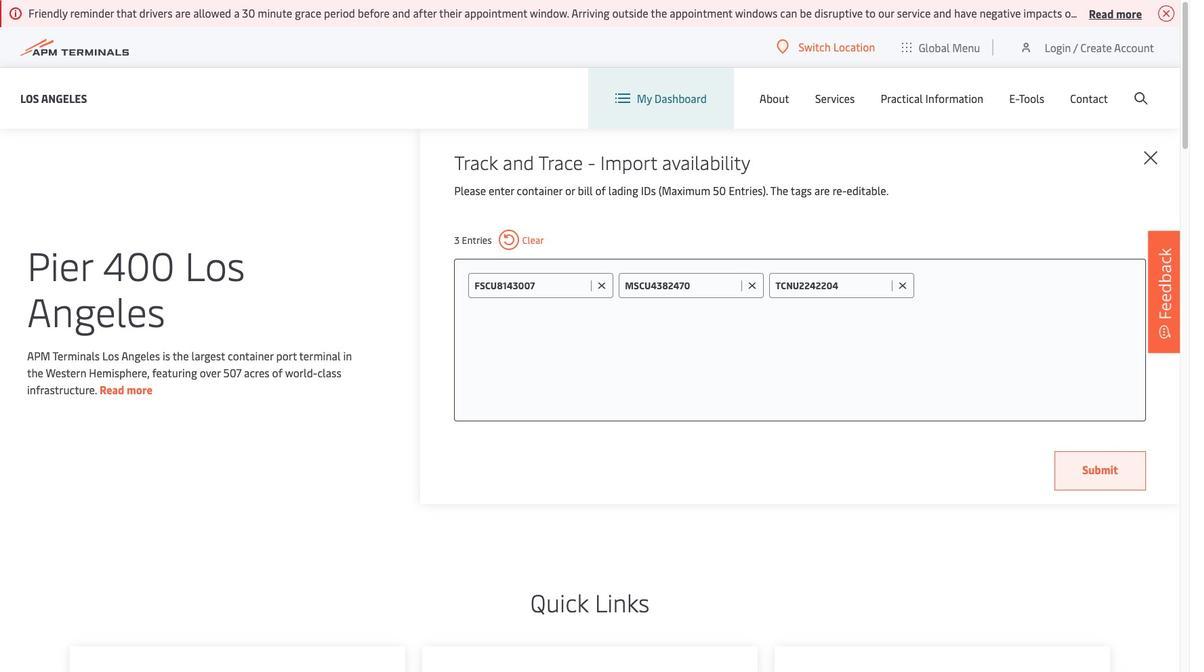 Task type: describe. For each thing, give the bounding box(es) containing it.
switch
[[799, 39, 831, 54]]

terminals
[[53, 348, 100, 363]]

who
[[1116, 5, 1136, 20]]

0 horizontal spatial are
[[175, 5, 191, 20]]

services
[[815, 91, 855, 106]]

availability
[[662, 149, 751, 175]]

in
[[343, 348, 352, 363]]

2 vertical spatial the
[[27, 365, 43, 380]]

arriving
[[572, 5, 610, 20]]

about button
[[760, 68, 789, 129]]

information
[[926, 91, 984, 106]]

to
[[865, 5, 876, 20]]

1 on from the left
[[1065, 5, 1077, 20]]

login
[[1045, 40, 1071, 55]]

the
[[771, 183, 789, 198]]

ti
[[1184, 5, 1190, 20]]

tags
[[791, 183, 812, 198]]

0 vertical spatial angeles
[[41, 90, 87, 105]]

practical information button
[[881, 68, 984, 129]]

create
[[1081, 40, 1112, 55]]

read more link
[[100, 382, 153, 397]]

los angeles link
[[20, 90, 87, 107]]

(maximum
[[659, 183, 710, 198]]

terminal
[[299, 348, 341, 363]]

1 appointment from the left
[[465, 5, 527, 20]]

please enter container or bill of lading ids (maximum 50 entries). the tags are re-editable.
[[454, 183, 889, 198]]

submit
[[1082, 462, 1118, 477]]

location
[[833, 39, 875, 54]]

our
[[878, 5, 895, 20]]

please
[[454, 183, 486, 198]]

1 drivers from the left
[[139, 5, 173, 20]]

ids
[[641, 183, 656, 198]]

3
[[454, 234, 460, 246]]

global menu button
[[889, 27, 994, 67]]

feedback
[[1154, 248, 1176, 320]]

2 drivers from the left
[[1080, 5, 1113, 20]]

have
[[954, 5, 977, 20]]

infrastructure.
[[27, 382, 97, 397]]

apm
[[27, 348, 50, 363]]

menu
[[953, 40, 980, 55]]

507
[[223, 365, 241, 380]]

quick
[[530, 586, 589, 619]]

more for the read more 'link'
[[127, 382, 153, 397]]

los for 400
[[185, 238, 245, 291]]

3 entered id text field from the left
[[776, 279, 889, 292]]

switch location button
[[777, 39, 875, 54]]

editable.
[[847, 183, 889, 198]]

contact
[[1070, 91, 1108, 106]]

clear button
[[499, 230, 544, 250]]

over
[[200, 365, 221, 380]]

Type or paste your IDs here text field
[[920, 273, 1132, 298]]

clear
[[522, 234, 544, 246]]

50
[[713, 183, 726, 198]]

dashboard
[[655, 91, 707, 106]]

-
[[588, 149, 596, 175]]

is
[[163, 348, 170, 363]]

after
[[413, 5, 437, 20]]

read more for the read more 'link'
[[100, 382, 153, 397]]

can
[[780, 5, 797, 20]]

0 horizontal spatial and
[[392, 5, 410, 20]]

global menu
[[919, 40, 980, 55]]

read for the read more 'link'
[[100, 382, 124, 397]]

1 vertical spatial are
[[815, 183, 830, 198]]

tools
[[1019, 91, 1045, 106]]

western
[[46, 365, 86, 380]]

track
[[454, 149, 498, 175]]

apm terminals los angeles is the largest container port terminal in the western hemisphere, featuring over 507 acres of world-class infrastructure.
[[27, 348, 352, 397]]

angeles for terminals
[[121, 348, 160, 363]]

before
[[358, 5, 390, 20]]

2 appointment from the left
[[670, 5, 733, 20]]

class
[[318, 365, 341, 380]]

period
[[324, 5, 355, 20]]

friendly reminder that drivers are allowed a 30 minute grace period before and after their appointment window. arriving outside the appointment windows can be disruptive to our service and have negative impacts on drivers who arrive on ti
[[28, 5, 1190, 20]]

2 horizontal spatial and
[[934, 5, 952, 20]]

1 entered id text field from the left
[[475, 279, 588, 292]]



Task type: vqa. For each thing, say whether or not it's contained in the screenshot.
Flat Rack Bundling OPTION
no



Task type: locate. For each thing, give the bounding box(es) containing it.
3 entries
[[454, 234, 492, 246]]

e-
[[1009, 91, 1019, 106]]

1 vertical spatial read
[[100, 382, 124, 397]]

more inside the read more button
[[1116, 6, 1142, 21]]

0 vertical spatial read
[[1089, 6, 1114, 21]]

1 vertical spatial more
[[127, 382, 153, 397]]

2 entered id text field from the left
[[625, 279, 738, 292]]

los inside pier 400 los angeles
[[185, 238, 245, 291]]

appointment
[[465, 5, 527, 20], [670, 5, 733, 20]]

are left allowed
[[175, 5, 191, 20]]

a
[[234, 5, 240, 20]]

contact button
[[1070, 68, 1108, 129]]

drivers left who
[[1080, 5, 1113, 20]]

0 vertical spatial more
[[1116, 6, 1142, 21]]

1 horizontal spatial read
[[1089, 6, 1114, 21]]

impacts
[[1024, 5, 1062, 20]]

la secondary image
[[71, 345, 308, 548]]

0 vertical spatial container
[[517, 183, 563, 198]]

angeles for 400
[[27, 284, 165, 337]]

Entered ID text field
[[475, 279, 588, 292], [625, 279, 738, 292], [776, 279, 889, 292]]

drivers right that
[[139, 5, 173, 20]]

quick links
[[530, 586, 650, 619]]

0 vertical spatial read more
[[1089, 6, 1142, 21]]

los inside los angeles link
[[20, 90, 39, 105]]

negative
[[980, 5, 1021, 20]]

1 vertical spatial container
[[228, 348, 274, 363]]

on left ti
[[1169, 5, 1182, 20]]

of down 'port'
[[272, 365, 283, 380]]

trace
[[538, 149, 583, 175]]

the right 'is'
[[173, 348, 189, 363]]

enter
[[489, 183, 514, 198]]

of inside apm terminals los angeles is the largest container port terminal in the western hemisphere, featuring over 507 acres of world-class infrastructure.
[[272, 365, 283, 380]]

angeles inside apm terminals los angeles is the largest container port terminal in the western hemisphere, featuring over 507 acres of world-class infrastructure.
[[121, 348, 160, 363]]

container inside apm terminals los angeles is the largest container port terminal in the western hemisphere, featuring over 507 acres of world-class infrastructure.
[[228, 348, 274, 363]]

largest
[[192, 348, 225, 363]]

arrive
[[1139, 5, 1167, 20]]

port
[[276, 348, 297, 363]]

about
[[760, 91, 789, 106]]

1 vertical spatial of
[[272, 365, 283, 380]]

read down hemisphere,
[[100, 382, 124, 397]]

read more down hemisphere,
[[100, 382, 153, 397]]

import
[[600, 149, 657, 175]]

1 vertical spatial read more
[[100, 382, 153, 397]]

1 horizontal spatial container
[[517, 183, 563, 198]]

and up enter
[[503, 149, 534, 175]]

1 vertical spatial angeles
[[27, 284, 165, 337]]

the down apm
[[27, 365, 43, 380]]

or
[[565, 183, 575, 198]]

grace
[[295, 5, 321, 20]]

los angeles
[[20, 90, 87, 105]]

400
[[103, 238, 175, 291]]

1 vertical spatial los
[[185, 238, 245, 291]]

read for the read more button
[[1089, 6, 1114, 21]]

feedback button
[[1148, 231, 1182, 353]]

of right bill
[[595, 183, 606, 198]]

pier
[[27, 238, 93, 291]]

on
[[1065, 5, 1077, 20], [1169, 5, 1182, 20]]

read more up 'login / create account'
[[1089, 6, 1142, 21]]

1 horizontal spatial are
[[815, 183, 830, 198]]

2 vertical spatial angeles
[[121, 348, 160, 363]]

0 horizontal spatial of
[[272, 365, 283, 380]]

more for the read more button
[[1116, 6, 1142, 21]]

1 horizontal spatial los
[[102, 348, 119, 363]]

1 horizontal spatial on
[[1169, 5, 1182, 20]]

acres
[[244, 365, 270, 380]]

2 horizontal spatial los
[[185, 238, 245, 291]]

los for terminals
[[102, 348, 119, 363]]

1 horizontal spatial the
[[173, 348, 189, 363]]

services button
[[815, 68, 855, 129]]

minute
[[258, 5, 292, 20]]

angeles inside pier 400 los angeles
[[27, 284, 165, 337]]

0 vertical spatial are
[[175, 5, 191, 20]]

are left re-
[[815, 183, 830, 198]]

container up the acres in the bottom left of the page
[[228, 348, 274, 363]]

more up account
[[1116, 6, 1142, 21]]

allowed
[[193, 5, 231, 20]]

the right outside
[[651, 5, 667, 20]]

1 horizontal spatial of
[[595, 183, 606, 198]]

their
[[439, 5, 462, 20]]

0 horizontal spatial los
[[20, 90, 39, 105]]

appointment right their
[[465, 5, 527, 20]]

window.
[[530, 5, 569, 20]]

and left have
[[934, 5, 952, 20]]

track and trace - import availability
[[454, 149, 751, 175]]

2 vertical spatial los
[[102, 348, 119, 363]]

1 horizontal spatial drivers
[[1080, 5, 1113, 20]]

e-tools button
[[1009, 68, 1045, 129]]

switch location
[[799, 39, 875, 54]]

and left after
[[392, 5, 410, 20]]

30
[[242, 5, 255, 20]]

1 horizontal spatial and
[[503, 149, 534, 175]]

0 vertical spatial of
[[595, 183, 606, 198]]

practical
[[881, 91, 923, 106]]

global
[[919, 40, 950, 55]]

practical information
[[881, 91, 984, 106]]

0 horizontal spatial container
[[228, 348, 274, 363]]

1 horizontal spatial appointment
[[670, 5, 733, 20]]

on right impacts
[[1065, 5, 1077, 20]]

that
[[116, 5, 137, 20]]

be
[[800, 5, 812, 20]]

0 horizontal spatial read
[[100, 382, 124, 397]]

1 horizontal spatial read more
[[1089, 6, 1142, 21]]

0 horizontal spatial appointment
[[465, 5, 527, 20]]

more down hemisphere,
[[127, 382, 153, 397]]

/
[[1074, 40, 1078, 55]]

links
[[595, 586, 650, 619]]

1 vertical spatial the
[[173, 348, 189, 363]]

0 horizontal spatial the
[[27, 365, 43, 380]]

read inside button
[[1089, 6, 1114, 21]]

reminder
[[70, 5, 114, 20]]

friendly
[[28, 5, 68, 20]]

0 horizontal spatial entered id text field
[[475, 279, 588, 292]]

service
[[897, 5, 931, 20]]

windows
[[735, 5, 778, 20]]

login / create account
[[1045, 40, 1154, 55]]

1 horizontal spatial entered id text field
[[625, 279, 738, 292]]

lading
[[609, 183, 638, 198]]

re-
[[833, 183, 847, 198]]

2 on from the left
[[1169, 5, 1182, 20]]

los inside apm terminals los angeles is the largest container port terminal in the western hemisphere, featuring over 507 acres of world-class infrastructure.
[[102, 348, 119, 363]]

read more for the read more button
[[1089, 6, 1142, 21]]

0 horizontal spatial drivers
[[139, 5, 173, 20]]

2 horizontal spatial the
[[651, 5, 667, 20]]

outside
[[612, 5, 649, 20]]

container left or
[[517, 183, 563, 198]]

0 vertical spatial the
[[651, 5, 667, 20]]

entries
[[462, 234, 492, 246]]

bill
[[578, 183, 593, 198]]

hemisphere,
[[89, 365, 149, 380]]

1 horizontal spatial more
[[1116, 6, 1142, 21]]

close alert image
[[1158, 5, 1175, 22]]

my
[[637, 91, 652, 106]]

my dashboard button
[[615, 68, 707, 129]]

0 horizontal spatial more
[[127, 382, 153, 397]]

appointment left windows
[[670, 5, 733, 20]]

world-
[[285, 365, 318, 380]]

submit button
[[1055, 451, 1146, 491]]

my dashboard
[[637, 91, 707, 106]]

0 horizontal spatial read more
[[100, 382, 153, 397]]

read left who
[[1089, 6, 1114, 21]]

account
[[1114, 40, 1154, 55]]

the
[[651, 5, 667, 20], [173, 348, 189, 363], [27, 365, 43, 380]]

disruptive
[[815, 5, 863, 20]]

los
[[20, 90, 39, 105], [185, 238, 245, 291], [102, 348, 119, 363]]

featuring
[[152, 365, 197, 380]]

2 horizontal spatial entered id text field
[[776, 279, 889, 292]]

entries).
[[729, 183, 768, 198]]

of
[[595, 183, 606, 198], [272, 365, 283, 380]]

login / create account link
[[1020, 27, 1154, 67]]

read
[[1089, 6, 1114, 21], [100, 382, 124, 397]]

e-tools
[[1009, 91, 1045, 106]]

0 vertical spatial los
[[20, 90, 39, 105]]

0 horizontal spatial on
[[1065, 5, 1077, 20]]



